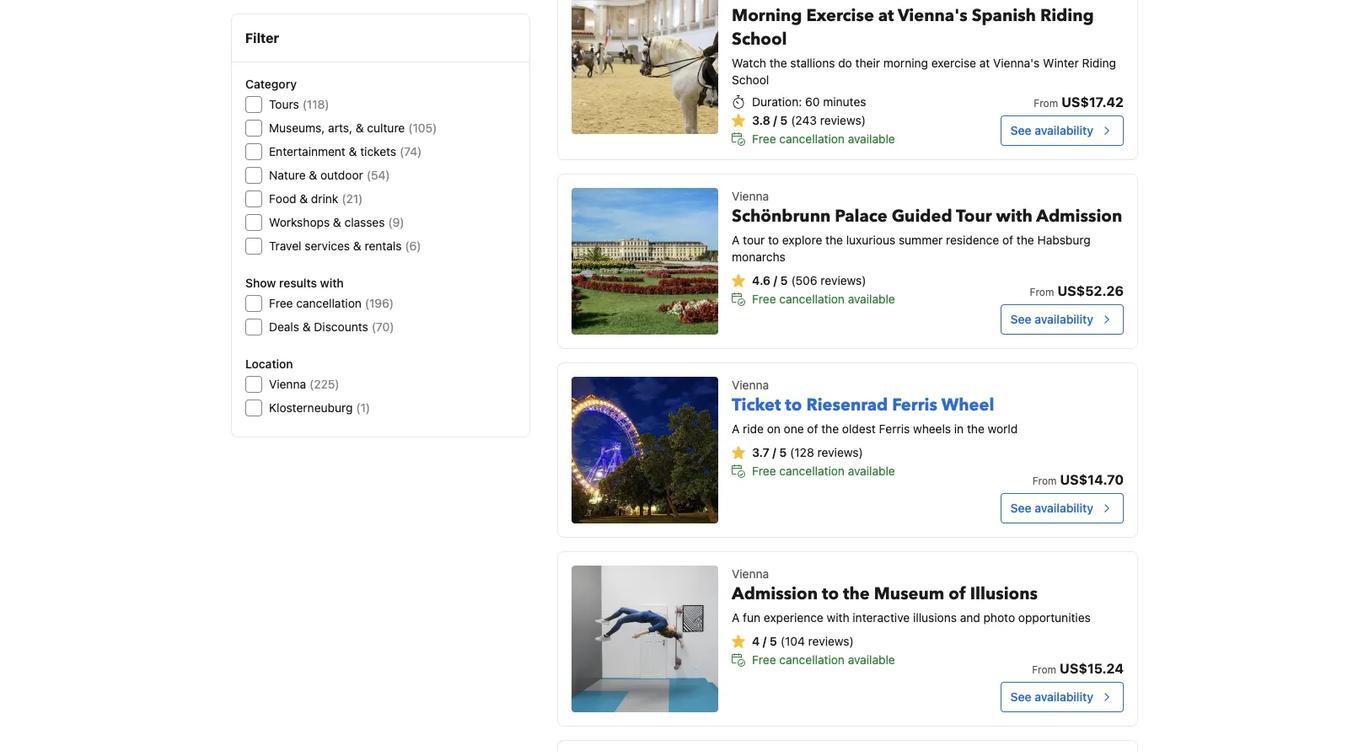 Task type: locate. For each thing, give the bounding box(es) containing it.
to inside vienna admission to the museum of illusions a fun experience with interactive illusions and photo opportunities
[[822, 583, 839, 606]]

to for ticket
[[786, 394, 803, 417]]

free cancellation available down the 3.7 / 5 (128 reviews)
[[753, 464, 896, 479]]

reviews) right the (506
[[821, 274, 867, 288]]

a left tour
[[732, 233, 740, 247]]

2 vertical spatial of
[[949, 583, 966, 606]]

1 horizontal spatial with
[[827, 611, 850, 625]]

cancellation up deals & discounts (70)
[[296, 296, 362, 310]]

free cancellation available down 4 / 5 (104 reviews)
[[753, 653, 896, 668]]

& for classes
[[333, 215, 341, 229]]

1 see availability from the top
[[1011, 123, 1094, 138]]

photo
[[984, 611, 1016, 625]]

the inside morning exercise at vienna's spanish riding school watch the stallions do their morning exercise at vienna's winter riding school
[[770, 56, 788, 70]]

us$15.24
[[1060, 662, 1124, 677]]

available down luxurious
[[848, 292, 896, 306]]

at
[[879, 4, 895, 27], [980, 56, 991, 70]]

riding up winter
[[1041, 4, 1095, 27]]

vienna up schönbrunn
[[732, 189, 769, 204]]

2 a from the top
[[732, 422, 740, 436]]

vienna inside vienna admission to the museum of illusions a fun experience with interactive illusions and photo opportunities
[[732, 567, 769, 581]]

/ right '3.8'
[[774, 113, 778, 128]]

/ for schönbrunn
[[774, 274, 778, 288]]

& down the museums, arts, & culture (105)
[[349, 144, 357, 159]]

free down 3.7 at the bottom of the page
[[753, 464, 777, 479]]

with right tour
[[997, 205, 1033, 228]]

0 horizontal spatial of
[[808, 422, 819, 436]]

watch
[[732, 56, 767, 70]]

the right watch
[[770, 56, 788, 70]]

ferris right oldest
[[879, 422, 910, 436]]

of up and
[[949, 583, 966, 606]]

morning exercise at vienna's spanish riding school image
[[572, 0, 719, 134]]

riding right winter
[[1083, 56, 1117, 70]]

to inside vienna ticket to riesenrad ferris wheel a ride on one of the oldest ferris wheels in the world
[[786, 394, 803, 417]]

of
[[1003, 233, 1014, 247], [808, 422, 819, 436], [949, 583, 966, 606]]

1 see from the top
[[1011, 123, 1032, 138]]

5 down duration:
[[781, 113, 788, 128]]

a for schönbrunn
[[732, 233, 740, 247]]

1 vertical spatial vienna's
[[994, 56, 1040, 70]]

0 vertical spatial school
[[732, 28, 787, 51]]

admission up the habsburg
[[1037, 205, 1123, 228]]

3 see availability from the top
[[1011, 501, 1094, 516]]

free cancellation available for ticket
[[753, 464, 896, 479]]

ferris up the wheels
[[893, 394, 938, 417]]

reviews) for the
[[809, 635, 854, 649]]

see availability down from us$14.70
[[1011, 501, 1094, 516]]

cancellation down the 3.7 / 5 (128 reviews)
[[780, 464, 845, 479]]

2 availability from the top
[[1035, 312, 1094, 327]]

klosterneuburg (1)
[[269, 401, 370, 415]]

vienna inside vienna schönbrunn palace guided tour with admission a tour to explore the luxurious summer residence of the habsburg monarchs
[[732, 189, 769, 204]]

to up experience
[[822, 583, 839, 606]]

cancellation for schönbrunn
[[780, 292, 845, 306]]

from inside the 'from us$17.42'
[[1034, 97, 1059, 110]]

vienna up fun
[[732, 567, 769, 581]]

5
[[781, 113, 788, 128], [781, 274, 788, 288], [780, 446, 787, 460], [770, 635, 778, 649]]

1 a from the top
[[732, 233, 740, 247]]

see for of
[[1011, 690, 1032, 705]]

experience
[[764, 611, 824, 625]]

location
[[245, 357, 293, 371]]

vienna schönbrunn palace guided tour with admission a tour to explore the luxurious summer residence of the habsburg monarchs
[[732, 189, 1123, 264]]

2 see from the top
[[1011, 312, 1032, 327]]

with inside vienna schönbrunn palace guided tour with admission a tour to explore the luxurious summer residence of the habsburg monarchs
[[997, 205, 1033, 228]]

free down the 4
[[753, 653, 777, 668]]

a for admission
[[732, 611, 740, 625]]

category
[[245, 77, 297, 91]]

to for admission
[[822, 583, 839, 606]]

vienna inside vienna ticket to riesenrad ferris wheel a ride on one of the oldest ferris wheels in the world
[[732, 378, 769, 393]]

0 horizontal spatial to
[[769, 233, 779, 247]]

1 vertical spatial with
[[320, 276, 344, 290]]

from for ticket to riesenrad ferris wheel
[[1033, 475, 1057, 488]]

5 right the 4
[[770, 635, 778, 649]]

free cancellation available down 3.8 / 5 (243 reviews)
[[753, 132, 896, 146]]

from left 'us$14.70'
[[1033, 475, 1057, 488]]

a inside vienna ticket to riesenrad ferris wheel a ride on one of the oldest ferris wheels in the world
[[732, 422, 740, 436]]

3.7
[[753, 446, 770, 460]]

cancellation down 3.8 / 5 (243 reviews)
[[780, 132, 845, 146]]

0 vertical spatial admission
[[1037, 205, 1123, 228]]

free
[[753, 132, 777, 146], [753, 292, 777, 306], [269, 296, 293, 310], [753, 464, 777, 479], [753, 653, 777, 668]]

2 horizontal spatial of
[[1003, 233, 1014, 247]]

the left the habsburg
[[1017, 233, 1035, 247]]

free for schönbrunn
[[753, 292, 777, 306]]

& right arts,
[[356, 121, 364, 135]]

school down watch
[[732, 73, 770, 87]]

2 horizontal spatial to
[[822, 583, 839, 606]]

vienna for schönbrunn
[[732, 189, 769, 204]]

(104
[[781, 635, 805, 649]]

availability down from us$15.24
[[1035, 690, 1094, 705]]

0 vertical spatial to
[[769, 233, 779, 247]]

available down the interactive
[[848, 653, 896, 668]]

availability down the 'from us$17.42'
[[1035, 123, 1094, 138]]

1 vertical spatial admission
[[732, 583, 818, 606]]

the left oldest
[[822, 422, 839, 436]]

(506
[[792, 274, 818, 288]]

/ right 3.7 at the bottom of the page
[[773, 446, 777, 460]]

from inside from us$15.24
[[1033, 664, 1057, 677]]

& right 'deals'
[[303, 320, 311, 334]]

museums, arts, & culture (105)
[[269, 121, 437, 135]]

with up free cancellation (196)
[[320, 276, 344, 290]]

school
[[732, 28, 787, 51], [732, 73, 770, 87]]

a inside vienna schönbrunn palace guided tour with admission a tour to explore the luxurious summer residence of the habsburg monarchs
[[732, 233, 740, 247]]

3 free cancellation available from the top
[[753, 464, 896, 479]]

tours (118)
[[269, 97, 329, 111]]

/ right the 4
[[763, 635, 767, 649]]

3 see from the top
[[1011, 501, 1032, 516]]

2 horizontal spatial with
[[997, 205, 1033, 228]]

1 vertical spatial to
[[786, 394, 803, 417]]

see availability down the 'from us$17.42'
[[1011, 123, 1094, 138]]

(21)
[[342, 191, 363, 206]]

available for the
[[848, 653, 896, 668]]

morning
[[732, 4, 803, 27]]

food
[[269, 191, 297, 206]]

0 vertical spatial at
[[879, 4, 895, 27]]

availability down from us$14.70
[[1035, 501, 1094, 516]]

see for riding
[[1011, 123, 1032, 138]]

school down morning
[[732, 28, 787, 51]]

2 see availability from the top
[[1011, 312, 1094, 327]]

from
[[1034, 97, 1059, 110], [1030, 286, 1055, 299], [1033, 475, 1057, 488], [1033, 664, 1057, 677]]

vienna's up exercise
[[898, 4, 968, 27]]

5 left (128
[[780, 446, 787, 460]]

2 vertical spatial a
[[732, 611, 740, 625]]

admission up experience
[[732, 583, 818, 606]]

cancellation down 4.6 / 5 (506 reviews)
[[780, 292, 845, 306]]

vienna for ticket
[[732, 378, 769, 393]]

to up one
[[786, 394, 803, 417]]

the right 'in'
[[968, 422, 985, 436]]

2 available from the top
[[848, 292, 896, 306]]

1 vertical spatial school
[[732, 73, 770, 87]]

the
[[770, 56, 788, 70], [826, 233, 844, 247], [1017, 233, 1035, 247], [822, 422, 839, 436], [968, 422, 985, 436], [844, 583, 870, 606]]

available down minutes
[[848, 132, 896, 146]]

drink
[[311, 191, 339, 206]]

4 see from the top
[[1011, 690, 1032, 705]]

1 horizontal spatial of
[[949, 583, 966, 606]]

spanish
[[972, 4, 1037, 27]]

4.6
[[753, 274, 771, 288]]

availability for morning exercise at vienna's spanish riding school
[[1035, 123, 1094, 138]]

0 vertical spatial a
[[732, 233, 740, 247]]

(1)
[[356, 401, 370, 415]]

& up food & drink (21)
[[309, 168, 317, 182]]

1 horizontal spatial admission
[[1037, 205, 1123, 228]]

minutes
[[824, 95, 867, 109]]

rentals
[[365, 239, 402, 253]]

0 vertical spatial of
[[1003, 233, 1014, 247]]

1 vertical spatial of
[[808, 422, 819, 436]]

reviews) for guided
[[821, 274, 867, 288]]

vienna's left winter
[[994, 56, 1040, 70]]

entertainment & tickets (74)
[[269, 144, 422, 159]]

cancellation
[[780, 132, 845, 146], [780, 292, 845, 306], [296, 296, 362, 310], [780, 464, 845, 479], [780, 653, 845, 668]]

reviews) right (104
[[809, 635, 854, 649]]

free for admission
[[753, 653, 777, 668]]

see availability for ticket to riesenrad ferris wheel
[[1011, 501, 1094, 516]]

&
[[356, 121, 364, 135], [349, 144, 357, 159], [309, 168, 317, 182], [300, 191, 308, 206], [333, 215, 341, 229], [353, 239, 362, 253], [303, 320, 311, 334]]

/ right 4.6
[[774, 274, 778, 288]]

from down winter
[[1034, 97, 1059, 110]]

admission to the museum of illusions image
[[572, 566, 719, 713]]

1 vertical spatial ferris
[[879, 422, 910, 436]]

of inside vienna schönbrunn palace guided tour with admission a tour to explore the luxurious summer residence of the habsburg monarchs
[[1003, 233, 1014, 247]]

(225)
[[310, 377, 340, 391]]

the up the interactive
[[844, 583, 870, 606]]

a
[[732, 233, 740, 247], [732, 422, 740, 436], [732, 611, 740, 625]]

1 horizontal spatial to
[[786, 394, 803, 417]]

free down 4.6
[[753, 292, 777, 306]]

from left us$52.26 on the right
[[1030, 286, 1055, 299]]

from left the us$15.24 at the bottom of page
[[1033, 664, 1057, 677]]

explore
[[783, 233, 823, 247]]

to right tour
[[769, 233, 779, 247]]

vienna down location
[[269, 377, 306, 391]]

from us$17.42
[[1034, 95, 1124, 110]]

vienna
[[732, 189, 769, 204], [269, 377, 306, 391], [732, 378, 769, 393], [732, 567, 769, 581]]

availability
[[1035, 123, 1094, 138], [1035, 312, 1094, 327], [1035, 501, 1094, 516], [1035, 690, 1094, 705]]

1 horizontal spatial vienna's
[[994, 56, 1040, 70]]

free cancellation available for schönbrunn
[[753, 292, 896, 306]]

residence
[[946, 233, 1000, 247]]

2 vertical spatial with
[[827, 611, 850, 625]]

see availability
[[1011, 123, 1094, 138], [1011, 312, 1094, 327], [1011, 501, 1094, 516], [1011, 690, 1094, 705]]

1 vertical spatial riding
[[1083, 56, 1117, 70]]

& for drink
[[300, 191, 308, 206]]

(9)
[[388, 215, 405, 229]]

5 for schönbrunn
[[781, 274, 788, 288]]

a inside vienna admission to the museum of illusions a fun experience with interactive illusions and photo opportunities
[[732, 611, 740, 625]]

with inside vienna admission to the museum of illusions a fun experience with interactive illusions and photo opportunities
[[827, 611, 850, 625]]

1 vertical spatial a
[[732, 422, 740, 436]]

illusions
[[914, 611, 957, 625]]

2 free cancellation available from the top
[[753, 292, 896, 306]]

vienna up ticket
[[732, 378, 769, 393]]

with up 4 / 5 (104 reviews)
[[827, 611, 850, 625]]

a left ride
[[732, 422, 740, 436]]

exercise
[[807, 4, 875, 27]]

of right one
[[808, 422, 819, 436]]

1 free cancellation available from the top
[[753, 132, 896, 146]]

2 vertical spatial to
[[822, 583, 839, 606]]

4 free cancellation available from the top
[[753, 653, 896, 668]]

1 school from the top
[[732, 28, 787, 51]]

to
[[769, 233, 779, 247], [786, 394, 803, 417], [822, 583, 839, 606]]

0 horizontal spatial admission
[[732, 583, 818, 606]]

0 vertical spatial vienna's
[[898, 4, 968, 27]]

ride
[[743, 422, 764, 436]]

4 see availability from the top
[[1011, 690, 1094, 705]]

/
[[774, 113, 778, 128], [774, 274, 778, 288], [773, 446, 777, 460], [763, 635, 767, 649]]

see availability down from us$52.26
[[1011, 312, 1094, 327]]

free cancellation available down 4.6 / 5 (506 reviews)
[[753, 292, 896, 306]]

cancellation for admission
[[780, 653, 845, 668]]

us$14.70
[[1061, 473, 1124, 488]]

1 vertical spatial at
[[980, 56, 991, 70]]

0 vertical spatial with
[[997, 205, 1033, 228]]

& for outdoor
[[309, 168, 317, 182]]

& up travel services & rentals (6)
[[333, 215, 341, 229]]

with
[[997, 205, 1033, 228], [320, 276, 344, 290], [827, 611, 850, 625]]

from inside from us$52.26
[[1030, 286, 1055, 299]]

cancellation down 4 / 5 (104 reviews)
[[780, 653, 845, 668]]

0 horizontal spatial with
[[320, 276, 344, 290]]

& for tickets
[[349, 144, 357, 159]]

& left the drink
[[300, 191, 308, 206]]

available for riesenrad
[[848, 464, 896, 479]]

3 available from the top
[[848, 464, 896, 479]]

ticket to riesenrad ferris wheel image
[[572, 377, 719, 524]]

of right residence at the top of page
[[1003, 233, 1014, 247]]

from inside from us$14.70
[[1033, 475, 1057, 488]]

a left fun
[[732, 611, 740, 625]]

arts,
[[328, 121, 353, 135]]

reviews)
[[821, 113, 866, 128], [821, 274, 867, 288], [818, 446, 864, 460], [809, 635, 854, 649]]

filter
[[245, 30, 279, 46]]

ferris
[[893, 394, 938, 417], [879, 422, 910, 436]]

4 available from the top
[[848, 653, 896, 668]]

see
[[1011, 123, 1032, 138], [1011, 312, 1032, 327], [1011, 501, 1032, 516], [1011, 690, 1032, 705]]

availability down from us$52.26
[[1035, 312, 1094, 327]]

from for morning exercise at vienna's spanish riding school
[[1034, 97, 1059, 110]]

5 left the (506
[[781, 274, 788, 288]]

nature & outdoor (54)
[[269, 168, 390, 182]]

see availability for admission to the museum of illusions
[[1011, 690, 1094, 705]]

3 availability from the top
[[1035, 501, 1094, 516]]

& down classes
[[353, 239, 362, 253]]

5 for ticket
[[780, 446, 787, 460]]

reviews) down oldest
[[818, 446, 864, 460]]

(105)
[[409, 121, 437, 135]]

travel services & rentals (6)
[[269, 239, 421, 253]]

available down oldest
[[848, 464, 896, 479]]

see availability down from us$15.24
[[1011, 690, 1094, 705]]

4
[[753, 635, 760, 649]]

3 a from the top
[[732, 611, 740, 625]]

1 availability from the top
[[1035, 123, 1094, 138]]

4 availability from the top
[[1035, 690, 1094, 705]]

(118)
[[303, 97, 329, 111]]

klosterneuburg
[[269, 401, 353, 415]]



Task type: describe. For each thing, give the bounding box(es) containing it.
vienna (225)
[[269, 377, 340, 391]]

0 vertical spatial ferris
[[893, 394, 938, 417]]

riesenrad
[[807, 394, 888, 417]]

on
[[767, 422, 781, 436]]

museums,
[[269, 121, 325, 135]]

availability for admission to the museum of illusions
[[1035, 690, 1094, 705]]

from us$52.26
[[1030, 284, 1124, 299]]

outdoor
[[321, 168, 363, 182]]

see availability for morning exercise at vienna's spanish riding school
[[1011, 123, 1094, 138]]

palace
[[835, 205, 888, 228]]

winter
[[1044, 56, 1079, 70]]

(196)
[[365, 296, 394, 310]]

the right explore
[[826, 233, 844, 247]]

one
[[784, 422, 804, 436]]

of inside vienna admission to the museum of illusions a fun experience with interactive illusions and photo opportunities
[[949, 583, 966, 606]]

3.8
[[753, 113, 771, 128]]

deals & discounts (70)
[[269, 320, 394, 334]]

classes
[[345, 215, 385, 229]]

availability for schönbrunn palace guided tour with admission
[[1035, 312, 1094, 327]]

ticket
[[732, 394, 781, 417]]

services
[[305, 239, 350, 253]]

schönbrunn
[[732, 205, 831, 228]]

1 available from the top
[[848, 132, 896, 146]]

do
[[839, 56, 853, 70]]

summer
[[899, 233, 943, 247]]

reviews) down minutes
[[821, 113, 866, 128]]

2 school from the top
[[732, 73, 770, 87]]

0 horizontal spatial vienna's
[[898, 4, 968, 27]]

duration:
[[753, 95, 802, 109]]

free cancellation available for admission
[[753, 653, 896, 668]]

in
[[955, 422, 964, 436]]

morning exercise at vienna's spanish riding school watch the stallions do their morning exercise at vienna's winter riding school
[[732, 4, 1117, 87]]

/ for admission
[[763, 635, 767, 649]]

4 / 5 (104 reviews)
[[753, 635, 854, 649]]

tours
[[269, 97, 299, 111]]

and
[[961, 611, 981, 625]]

exercise
[[932, 56, 977, 70]]

availability for ticket to riesenrad ferris wheel
[[1035, 501, 1094, 516]]

schönbrunn palace guided tour with admission image
[[572, 188, 719, 335]]

cancellation for ticket
[[780, 464, 845, 479]]

vienna admission to the museum of illusions a fun experience with interactive illusions and photo opportunities
[[732, 567, 1091, 625]]

/ for ticket
[[773, 446, 777, 460]]

show results with
[[245, 276, 344, 290]]

from for admission to the museum of illusions
[[1033, 664, 1057, 677]]

deals
[[269, 320, 299, 334]]

morning
[[884, 56, 929, 70]]

(128
[[791, 446, 815, 460]]

wheels
[[914, 422, 952, 436]]

stallions
[[791, 56, 835, 70]]

duration: 60 minutes
[[753, 95, 867, 109]]

vienna ticket to riesenrad ferris wheel a ride on one of the oldest ferris wheels in the world
[[732, 378, 1018, 436]]

us$17.42
[[1062, 95, 1124, 110]]

oldest
[[843, 422, 876, 436]]

vienna for (225)
[[269, 377, 306, 391]]

habsburg
[[1038, 233, 1091, 247]]

wheel
[[942, 394, 995, 417]]

from us$15.24
[[1033, 662, 1124, 677]]

(70)
[[372, 320, 394, 334]]

reviews) for riesenrad
[[818, 446, 864, 460]]

vienna for admission
[[732, 567, 769, 581]]

admission inside vienna admission to the museum of illusions a fun experience with interactive illusions and photo opportunities
[[732, 583, 818, 606]]

free for ticket
[[753, 464, 777, 479]]

5 for admission
[[770, 635, 778, 649]]

admission inside vienna schönbrunn palace guided tour with admission a tour to explore the luxurious summer residence of the habsburg monarchs
[[1037, 205, 1123, 228]]

us$52.26
[[1058, 284, 1124, 299]]

culture
[[367, 121, 405, 135]]

(6)
[[405, 239, 421, 253]]

of inside vienna ticket to riesenrad ferris wheel a ride on one of the oldest ferris wheels in the world
[[808, 422, 819, 436]]

& for discounts
[[303, 320, 311, 334]]

the inside vienna admission to the museum of illusions a fun experience with interactive illusions and photo opportunities
[[844, 583, 870, 606]]

see for with
[[1011, 312, 1032, 327]]

(74)
[[400, 144, 422, 159]]

entertainment
[[269, 144, 346, 159]]

illusions
[[971, 583, 1038, 606]]

food & drink (21)
[[269, 191, 363, 206]]

nature
[[269, 168, 306, 182]]

monarchs
[[732, 250, 786, 264]]

their
[[856, 56, 881, 70]]

free down '3.8'
[[753, 132, 777, 146]]

0 horizontal spatial at
[[879, 4, 895, 27]]

guided
[[892, 205, 953, 228]]

free cancellation (196)
[[269, 296, 394, 310]]

museum
[[875, 583, 945, 606]]

travel
[[269, 239, 302, 253]]

discounts
[[314, 320, 368, 334]]

show
[[245, 276, 276, 290]]

tour
[[743, 233, 765, 247]]

luxurious
[[847, 233, 896, 247]]

from us$14.70
[[1033, 473, 1124, 488]]

4.6 / 5 (506 reviews)
[[753, 274, 867, 288]]

available for guided
[[848, 292, 896, 306]]

to inside vienna schönbrunn palace guided tour with admission a tour to explore the luxurious summer residence of the habsburg monarchs
[[769, 233, 779, 247]]

tickets
[[360, 144, 397, 159]]

(54)
[[367, 168, 390, 182]]

workshops
[[269, 215, 330, 229]]

world
[[988, 422, 1018, 436]]

results
[[279, 276, 317, 290]]

1 horizontal spatial at
[[980, 56, 991, 70]]

0 vertical spatial riding
[[1041, 4, 1095, 27]]

3.7 / 5 (128 reviews)
[[753, 446, 864, 460]]

tour
[[957, 205, 993, 228]]

from for schönbrunn palace guided tour with admission
[[1030, 286, 1055, 299]]

3.8 / 5 (243 reviews)
[[753, 113, 866, 128]]

(243
[[791, 113, 817, 128]]

see for wheel
[[1011, 501, 1032, 516]]

see availability for schönbrunn palace guided tour with admission
[[1011, 312, 1094, 327]]

fun
[[743, 611, 761, 625]]

interactive
[[853, 611, 910, 625]]

60
[[806, 95, 820, 109]]

free up 'deals'
[[269, 296, 293, 310]]



Task type: vqa. For each thing, say whether or not it's contained in the screenshot.


